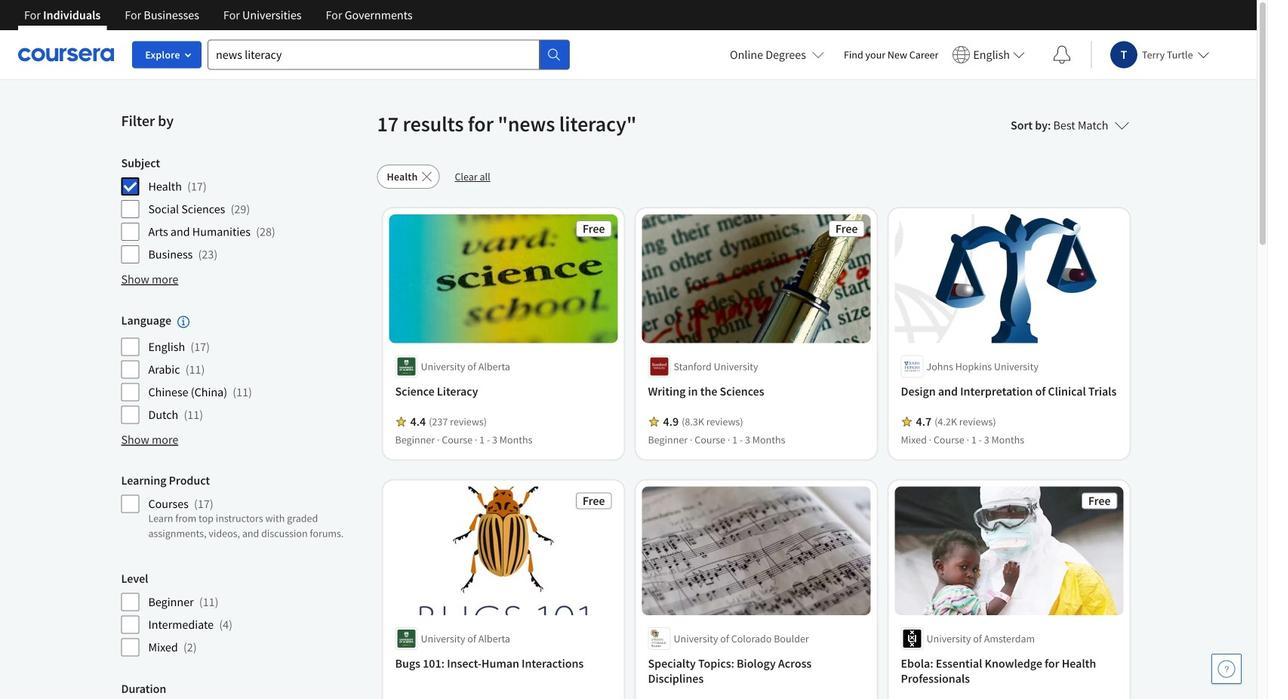 Task type: vqa. For each thing, say whether or not it's contained in the screenshot.
Information about this filter group image
yes



Task type: describe. For each thing, give the bounding box(es) containing it.
2 group from the top
[[121, 313, 368, 425]]

information about this filter group image
[[177, 316, 190, 328]]



Task type: locate. For each thing, give the bounding box(es) containing it.
help center image
[[1218, 660, 1236, 678]]

group
[[121, 156, 368, 264], [121, 313, 368, 425], [121, 473, 368, 547], [121, 571, 368, 657]]

banner navigation
[[12, 0, 425, 42]]

What do you want to learn? text field
[[208, 40, 540, 70]]

3 group from the top
[[121, 473, 368, 547]]

4 group from the top
[[121, 571, 368, 657]]

coursera image
[[18, 42, 114, 67]]

1 group from the top
[[121, 156, 368, 264]]

None search field
[[208, 40, 570, 70]]



